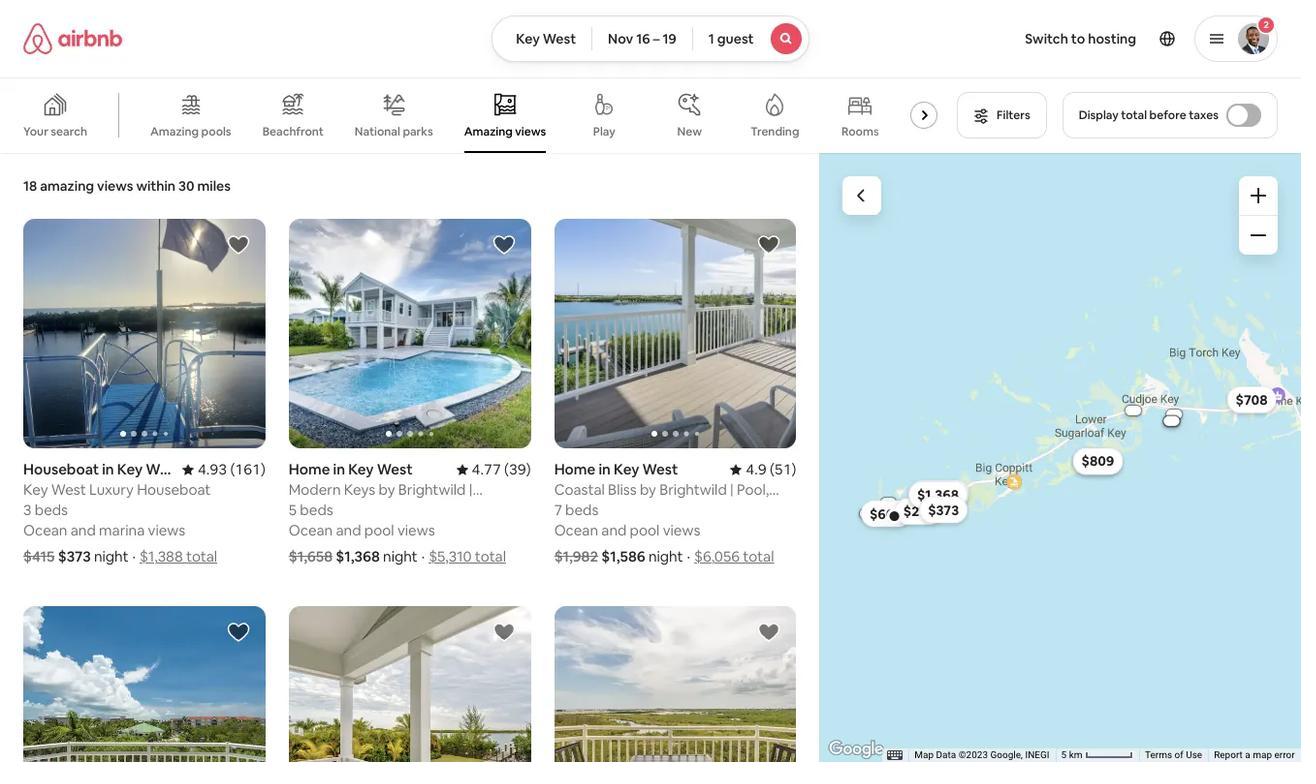 Task type: vqa. For each thing, say whether or not it's contained in the screenshot.
15 related to Hvalfjörður
no



Task type: describe. For each thing, give the bounding box(es) containing it.
none search field containing key west
[[492, 16, 809, 62]]

data
[[936, 750, 957, 761]]

$1,388 total button
[[140, 548, 217, 566]]

display
[[1079, 108, 1119, 123]]

switch to hosting link
[[1013, 18, 1148, 59]]

5 beds ocean and pool views $1,658 $1,368 night · $5,310 total
[[289, 502, 506, 566]]

total inside key west luxury houseboat 3 beds ocean and marina views $415 $373 night · $1,388 total
[[186, 548, 217, 566]]

amazing views
[[464, 124, 546, 139]]

$1,388
[[140, 548, 183, 566]]

west up 5 beds ocean and pool views $1,658 $1,368 night · $5,310 total
[[377, 461, 413, 479]]

amazing for amazing views
[[464, 124, 513, 139]]

$809 button
[[1073, 448, 1124, 475]]

parks
[[403, 124, 433, 139]]

$1,658
[[289, 548, 333, 566]]

18
[[23, 177, 37, 195]]

(161)
[[230, 461, 265, 479]]

total inside button
[[1121, 108, 1147, 123]]

$373 inside $1,368 $373
[[929, 501, 960, 519]]

terms of use link
[[1145, 750, 1203, 761]]

new
[[677, 124, 702, 140]]

views right amazing
[[97, 177, 133, 195]]

$1,368 $373
[[918, 486, 960, 519]]

· for $1,658
[[421, 548, 425, 566]]

1
[[708, 30, 714, 48]]

and for 5 beds
[[336, 522, 361, 540]]

home in key west for 5 beds
[[289, 461, 413, 479]]

inegi
[[1026, 750, 1050, 761]]

$1,368 button
[[909, 481, 968, 508]]

$1,586 inside the 7 beds ocean and pool views $1,982 $1,586 night · $6,056 total
[[601, 548, 645, 567]]

$5,310 total button
[[429, 548, 506, 566]]

use
[[1186, 750, 1203, 761]]

$1,586 button
[[911, 480, 970, 507]]

5 for 5 beds ocean and pool views $1,658 $1,368 night · $5,310 total
[[289, 502, 297, 520]]

4.77 (39)
[[472, 461, 531, 479]]

to
[[1071, 30, 1085, 48]]

· inside key west luxury houseboat 3 beds ocean and marina views $415 $373 night · $1,388 total
[[132, 548, 136, 566]]

in for 5 beds
[[333, 461, 345, 479]]

pools
[[201, 124, 231, 140]]

hosting
[[1088, 30, 1136, 48]]

home in key west for 7 beds
[[554, 461, 678, 479]]

16
[[636, 30, 650, 48]]

luxury
[[89, 481, 134, 500]]

2 add to wishlist: condo in key west image from the left
[[758, 622, 781, 645]]

–
[[653, 30, 660, 48]]

$708 button
[[1228, 386, 1277, 413]]

national
[[355, 124, 400, 139]]

amazing for amazing pools
[[150, 124, 199, 140]]

3
[[23, 502, 31, 520]]

switch
[[1025, 30, 1068, 48]]

$1,586 $600
[[870, 485, 961, 523]]

ocean inside key west luxury houseboat 3 beds ocean and marina views $415 $373 night · $1,388 total
[[23, 522, 67, 540]]

before
[[1149, 108, 1186, 123]]

ocean for 7 beds
[[554, 522, 598, 540]]

google,
[[991, 750, 1023, 761]]

key west
[[516, 30, 576, 48]]

add to wishlist: houseboat in key west image
[[227, 234, 250, 257]]

beachfront
[[262, 124, 324, 140]]

zoom in image
[[1251, 188, 1266, 204]]

pool for $1,586
[[630, 522, 660, 540]]

zoom out image
[[1251, 228, 1266, 243]]

add to wishlist: home in key west image for (39)
[[492, 234, 515, 257]]

$1,368 inside google map
showing 20 stays. region
[[918, 486, 960, 504]]

1 guest
[[708, 30, 754, 48]]

google map
showing 20 stays. region
[[820, 153, 1301, 763]]

filters button
[[957, 92, 1047, 139]]

and inside key west luxury houseboat 3 beds ocean and marina views $415 $373 night · $1,388 total
[[70, 522, 96, 540]]

map
[[915, 750, 934, 761]]

switch to hosting
[[1025, 30, 1136, 48]]

guest
[[717, 30, 754, 48]]

and for 7 beds
[[601, 522, 627, 540]]

$373 button
[[920, 496, 968, 524]]

search
[[51, 124, 87, 140]]

map data ©2023 google, inegi
[[915, 750, 1050, 761]]

4.93
[[198, 461, 227, 479]]

$279
[[904, 503, 935, 520]]

beds for 5
[[300, 502, 333, 520]]

$752
[[1082, 453, 1113, 471]]

west inside key west luxury houseboat 3 beds ocean and marina views $415 $373 night · $1,388 total
[[51, 481, 86, 500]]

amazing
[[40, 177, 94, 195]]

error
[[1275, 750, 1295, 761]]

(51)
[[770, 461, 796, 479]]

18 amazing views within 30 miles
[[23, 177, 231, 195]]

your search
[[23, 124, 87, 140]]

$708
[[1236, 391, 1268, 409]]

$809
[[1082, 453, 1115, 470]]

beds inside key west luxury houseboat 3 beds ocean and marina views $415 $373 night · $1,388 total
[[35, 502, 68, 520]]

amazing pools
[[150, 124, 231, 140]]

4.93 out of 5 average rating,  161 reviews image
[[182, 461, 265, 479]]

4.9
[[746, 461, 767, 479]]

2 button
[[1194, 16, 1278, 62]]

report a map error link
[[1214, 750, 1295, 761]]



Task type: locate. For each thing, give the bounding box(es) containing it.
total left before on the top right
[[1121, 108, 1147, 123]]

amazing
[[464, 124, 513, 139], [150, 124, 199, 140]]

2 horizontal spatial ·
[[687, 548, 690, 567]]

1 vertical spatial 5
[[1062, 750, 1067, 761]]

1 horizontal spatial home in key west
[[554, 461, 678, 479]]

ocean
[[23, 522, 67, 540], [289, 522, 333, 540], [554, 522, 598, 540]]

0 vertical spatial $1,368
[[918, 486, 960, 504]]

7 beds ocean and pool views $1,982 $1,586 night · $6,056 total
[[554, 502, 774, 567]]

4.93 (161)
[[198, 461, 265, 479]]

total inside 5 beds ocean and pool views $1,658 $1,368 night · $5,310 total
[[475, 548, 506, 566]]

views inside the 7 beds ocean and pool views $1,982 $1,586 night · $6,056 total
[[663, 522, 700, 540]]

0 horizontal spatial beds
[[35, 502, 68, 520]]

5 km
[[1062, 750, 1085, 761]]

a
[[1245, 750, 1251, 761]]

2 home from the left
[[554, 461, 595, 479]]

1 horizontal spatial beds
[[300, 502, 333, 520]]

1 add to wishlist: condo in key west image from the left
[[227, 622, 250, 645]]

1 horizontal spatial add to wishlist: condo in key west image
[[758, 622, 781, 645]]

key inside button
[[516, 30, 540, 48]]

ocean up $415
[[23, 522, 67, 540]]

1 horizontal spatial ocean
[[289, 522, 333, 540]]

3 night from the left
[[648, 548, 683, 567]]

night inside key west luxury houseboat 3 beds ocean and marina views $415 $373 night · $1,388 total
[[94, 548, 128, 566]]

add to wishlist: condo in key west image
[[227, 622, 250, 645], [758, 622, 781, 645]]

· left $5,310
[[421, 548, 425, 566]]

2 pool from the left
[[630, 522, 660, 540]]

$600
[[870, 505, 903, 523]]

1 in from the left
[[333, 461, 345, 479]]

1 guest button
[[692, 16, 809, 62]]

5 km button
[[1056, 749, 1140, 763]]

in up 5 beds ocean and pool views $1,658 $1,368 night · $5,310 total
[[333, 461, 345, 479]]

play
[[593, 124, 615, 140]]

1 vertical spatial $373
[[58, 548, 91, 566]]

google image
[[824, 738, 888, 763]]

and inside 5 beds ocean and pool views $1,658 $1,368 night · $5,310 total
[[336, 522, 361, 540]]

key inside key west luxury houseboat 3 beds ocean and marina views $415 $373 night · $1,388 total
[[23, 481, 48, 500]]

views up $6,056
[[663, 522, 700, 540]]

west left the nov
[[543, 30, 576, 48]]

3 · from the left
[[687, 548, 690, 567]]

ocean inside the 7 beds ocean and pool views $1,982 $1,586 night · $6,056 total
[[554, 522, 598, 540]]

total right $6,056
[[743, 548, 774, 567]]

total inside the 7 beds ocean and pool views $1,982 $1,586 night · $6,056 total
[[743, 548, 774, 567]]

2 horizontal spatial night
[[648, 548, 683, 567]]

report
[[1214, 750, 1243, 761]]

key west luxury houseboat 3 beds ocean and marina views $415 $373 night · $1,388 total
[[23, 481, 217, 566]]

· left $1,388
[[132, 548, 136, 566]]

and inside the 7 beds ocean and pool views $1,982 $1,586 night · $6,056 total
[[601, 522, 627, 540]]

add to wishlist: home in key west image
[[492, 234, 515, 257], [758, 234, 781, 257], [492, 622, 515, 645]]

3 ocean from the left
[[554, 522, 598, 540]]

1 and from the left
[[70, 522, 96, 540]]

5 inside 5 beds ocean and pool views $1,658 $1,368 night · $5,310 total
[[289, 502, 297, 520]]

home right (161)
[[289, 461, 330, 479]]

ocean up $1,982
[[554, 522, 598, 540]]

0 horizontal spatial ·
[[132, 548, 136, 566]]

your
[[23, 124, 48, 140]]

night down marina
[[94, 548, 128, 566]]

home up 7
[[554, 461, 595, 479]]

views up $5,310
[[397, 522, 435, 540]]

home in key west up 7
[[554, 461, 678, 479]]

key up "3"
[[23, 481, 48, 500]]

display total before taxes button
[[1062, 92, 1278, 139]]

2 horizontal spatial beds
[[565, 502, 599, 520]]

0 horizontal spatial $1,586
[[601, 548, 645, 567]]

2
[[1263, 18, 1269, 31]]

views up $1,388
[[148, 522, 185, 540]]

0 horizontal spatial 5
[[289, 502, 297, 520]]

west inside button
[[543, 30, 576, 48]]

display total before taxes
[[1079, 108, 1219, 123]]

· inside 5 beds ocean and pool views $1,658 $1,368 night · $5,310 total
[[421, 548, 425, 566]]

0 horizontal spatial pool
[[364, 522, 394, 540]]

key up 5 beds ocean and pool views $1,658 $1,368 night · $5,310 total
[[348, 461, 374, 479]]

$415
[[23, 548, 55, 566]]

km
[[1069, 750, 1083, 761]]

total right $5,310
[[475, 548, 506, 566]]

nov 16 – 19
[[608, 30, 676, 48]]

0 horizontal spatial night
[[94, 548, 128, 566]]

night left $6,056
[[648, 548, 683, 567]]

7
[[554, 502, 562, 520]]

$6,056 total button
[[694, 548, 774, 567]]

5 for 5 km
[[1062, 750, 1067, 761]]

1 horizontal spatial home
[[554, 461, 595, 479]]

1 night from the left
[[94, 548, 128, 566]]

group containing national parks
[[0, 78, 945, 153]]

None search field
[[492, 16, 809, 62]]

0 horizontal spatial amazing
[[150, 124, 199, 140]]

1 pool from the left
[[364, 522, 394, 540]]

2 in from the left
[[599, 461, 611, 479]]

group
[[0, 78, 945, 153], [23, 219, 265, 449], [289, 219, 531, 449], [554, 219, 796, 449], [23, 607, 265, 763], [289, 607, 531, 763], [554, 607, 796, 763]]

19
[[663, 30, 676, 48]]

night
[[94, 548, 128, 566], [383, 548, 418, 566], [648, 548, 683, 567]]

1 horizontal spatial night
[[383, 548, 418, 566]]

· inside the 7 beds ocean and pool views $1,982 $1,586 night · $6,056 total
[[687, 548, 690, 567]]

terms
[[1145, 750, 1173, 761]]

·
[[132, 548, 136, 566], [421, 548, 425, 566], [687, 548, 690, 567]]

2 night from the left
[[383, 548, 418, 566]]

3 and from the left
[[601, 522, 627, 540]]

$1,368 inside 5 beds ocean and pool views $1,658 $1,368 night · $5,310 total
[[336, 548, 380, 566]]

home in key west
[[289, 461, 413, 479], [554, 461, 678, 479]]

0 vertical spatial $373
[[929, 501, 960, 519]]

4.9 (51)
[[746, 461, 796, 479]]

home for 7
[[554, 461, 595, 479]]

1 horizontal spatial amazing
[[464, 124, 513, 139]]

1 vertical spatial $1,368
[[336, 548, 380, 566]]

1 horizontal spatial ·
[[421, 548, 425, 566]]

beds
[[35, 502, 68, 520], [300, 502, 333, 520], [565, 502, 599, 520]]

· for $1,982
[[687, 548, 690, 567]]

1 · from the left
[[132, 548, 136, 566]]

2 horizontal spatial ocean
[[554, 522, 598, 540]]

(39)
[[504, 461, 531, 479]]

night left $5,310
[[383, 548, 418, 566]]

1 horizontal spatial pool
[[630, 522, 660, 540]]

0 horizontal spatial in
[[333, 461, 345, 479]]

5
[[289, 502, 297, 520], [1062, 750, 1067, 761]]

beds right 7
[[565, 502, 599, 520]]

beds up $1,658
[[300, 502, 333, 520]]

0 horizontal spatial $1,368
[[336, 548, 380, 566]]

national parks
[[355, 124, 433, 139]]

taxes
[[1189, 108, 1219, 123]]

in
[[333, 461, 345, 479], [599, 461, 611, 479]]

within 30 miles
[[136, 177, 231, 195]]

1 ocean from the left
[[23, 522, 67, 540]]

nov 16 – 19 button
[[591, 16, 693, 62]]

beds inside 5 beds ocean and pool views $1,658 $1,368 night · $5,310 total
[[300, 502, 333, 520]]

amazing right parks
[[464, 124, 513, 139]]

5 left km
[[1062, 750, 1067, 761]]

west left luxury
[[51, 481, 86, 500]]

$1,368
[[918, 486, 960, 504], [336, 548, 380, 566]]

0 horizontal spatial and
[[70, 522, 96, 540]]

2 and from the left
[[336, 522, 361, 540]]

2 home in key west from the left
[[554, 461, 678, 479]]

views
[[515, 124, 546, 139], [97, 177, 133, 195], [148, 522, 185, 540], [397, 522, 435, 540], [663, 522, 700, 540]]

home in key west up 5 beds ocean and pool views $1,658 $1,368 night · $5,310 total
[[289, 461, 413, 479]]

3 beds from the left
[[565, 502, 599, 520]]

total right $1,388
[[186, 548, 217, 566]]

1 home from the left
[[289, 461, 330, 479]]

filters
[[997, 108, 1030, 123]]

©2023
[[959, 750, 988, 761]]

west
[[543, 30, 576, 48], [377, 461, 413, 479], [642, 461, 678, 479], [51, 481, 86, 500]]

0 vertical spatial 5
[[289, 502, 297, 520]]

pool
[[364, 522, 394, 540], [630, 522, 660, 540]]

pool for $1,368
[[364, 522, 394, 540]]

$752 button
[[1074, 448, 1122, 475]]

of
[[1175, 750, 1184, 761]]

add to wishlist: home in key west image for (51)
[[758, 234, 781, 257]]

2 beds from the left
[[300, 502, 333, 520]]

in for 7 beds
[[599, 461, 611, 479]]

amazing left pools
[[150, 124, 199, 140]]

4.77
[[472, 461, 501, 479]]

home
[[289, 461, 330, 479], [554, 461, 595, 479]]

ocean for 5 beds
[[289, 522, 333, 540]]

$600 button
[[862, 500, 912, 527]]

report a map error
[[1214, 750, 1295, 761]]

1 beds from the left
[[35, 502, 68, 520]]

0 horizontal spatial $373
[[58, 548, 91, 566]]

night for $1,658
[[383, 548, 418, 566]]

key up the 7 beds ocean and pool views $1,982 $1,586 night · $6,056 total
[[614, 461, 639, 479]]

0 horizontal spatial home in key west
[[289, 461, 413, 479]]

map
[[1253, 750, 1272, 761]]

$279 button
[[895, 498, 944, 525]]

ocean up $1,658
[[289, 522, 333, 540]]

$1,586 inside $1,586 $600
[[919, 485, 961, 502]]

2 · from the left
[[421, 548, 425, 566]]

4.77 out of 5 average rating,  39 reviews image
[[456, 461, 531, 479]]

key
[[516, 30, 540, 48], [348, 461, 374, 479], [614, 461, 639, 479], [23, 481, 48, 500]]

0 horizontal spatial home
[[289, 461, 330, 479]]

nov
[[608, 30, 633, 48]]

night for $1,982
[[648, 548, 683, 567]]

5 up $1,658
[[289, 502, 297, 520]]

in right (39)
[[599, 461, 611, 479]]

0 vertical spatial $1,586
[[919, 485, 961, 502]]

views inside 5 beds ocean and pool views $1,658 $1,368 night · $5,310 total
[[397, 522, 435, 540]]

$373
[[929, 501, 960, 519], [58, 548, 91, 566]]

$5,310
[[429, 548, 472, 566]]

1 horizontal spatial $373
[[929, 501, 960, 519]]

ocean inside 5 beds ocean and pool views $1,658 $1,368 night · $5,310 total
[[289, 522, 333, 540]]

beds inside the 7 beds ocean and pool views $1,982 $1,586 night · $6,056 total
[[565, 502, 599, 520]]

views inside key west luxury houseboat 3 beds ocean and marina views $415 $373 night · $1,388 total
[[148, 522, 185, 540]]

2 horizontal spatial and
[[601, 522, 627, 540]]

2 ocean from the left
[[289, 522, 333, 540]]

west up the 7 beds ocean and pool views $1,982 $1,586 night · $6,056 total
[[642, 461, 678, 479]]

pool inside the 7 beds ocean and pool views $1,982 $1,586 night · $6,056 total
[[630, 522, 660, 540]]

views left play on the left top of the page
[[515, 124, 546, 139]]

1 horizontal spatial $1,586
[[919, 485, 961, 502]]

· left $6,056
[[687, 548, 690, 567]]

pool inside 5 beds ocean and pool views $1,658 $1,368 night · $5,310 total
[[364, 522, 394, 540]]

key west button
[[492, 16, 592, 62]]

1 horizontal spatial and
[[336, 522, 361, 540]]

night inside 5 beds ocean and pool views $1,658 $1,368 night · $5,310 total
[[383, 548, 418, 566]]

keyboard shortcuts image
[[888, 752, 903, 761]]

terms of use
[[1145, 750, 1203, 761]]

1 vertical spatial $1,586
[[601, 548, 645, 567]]

profile element
[[833, 0, 1278, 78]]

houseboat
[[137, 481, 211, 500]]

marina
[[99, 522, 145, 540]]

$373 inside key west luxury houseboat 3 beds ocean and marina views $415 $373 night · $1,388 total
[[58, 548, 91, 566]]

0 horizontal spatial add to wishlist: condo in key west image
[[227, 622, 250, 645]]

1 home in key west from the left
[[289, 461, 413, 479]]

home for 5
[[289, 461, 330, 479]]

5 inside the 5 km "button"
[[1062, 750, 1067, 761]]

night inside the 7 beds ocean and pool views $1,982 $1,586 night · $6,056 total
[[648, 548, 683, 567]]

key left the nov
[[516, 30, 540, 48]]

1 horizontal spatial 5
[[1062, 750, 1067, 761]]

4.9 out of 5 average rating,  51 reviews image
[[730, 461, 796, 479]]

1 horizontal spatial in
[[599, 461, 611, 479]]

$6,056
[[694, 548, 740, 567]]

rooms
[[841, 124, 879, 140]]

0 horizontal spatial ocean
[[23, 522, 67, 540]]

trending
[[751, 124, 799, 140]]

beds for 7
[[565, 502, 599, 520]]

beds right "3"
[[35, 502, 68, 520]]

1 horizontal spatial $1,368
[[918, 486, 960, 504]]



